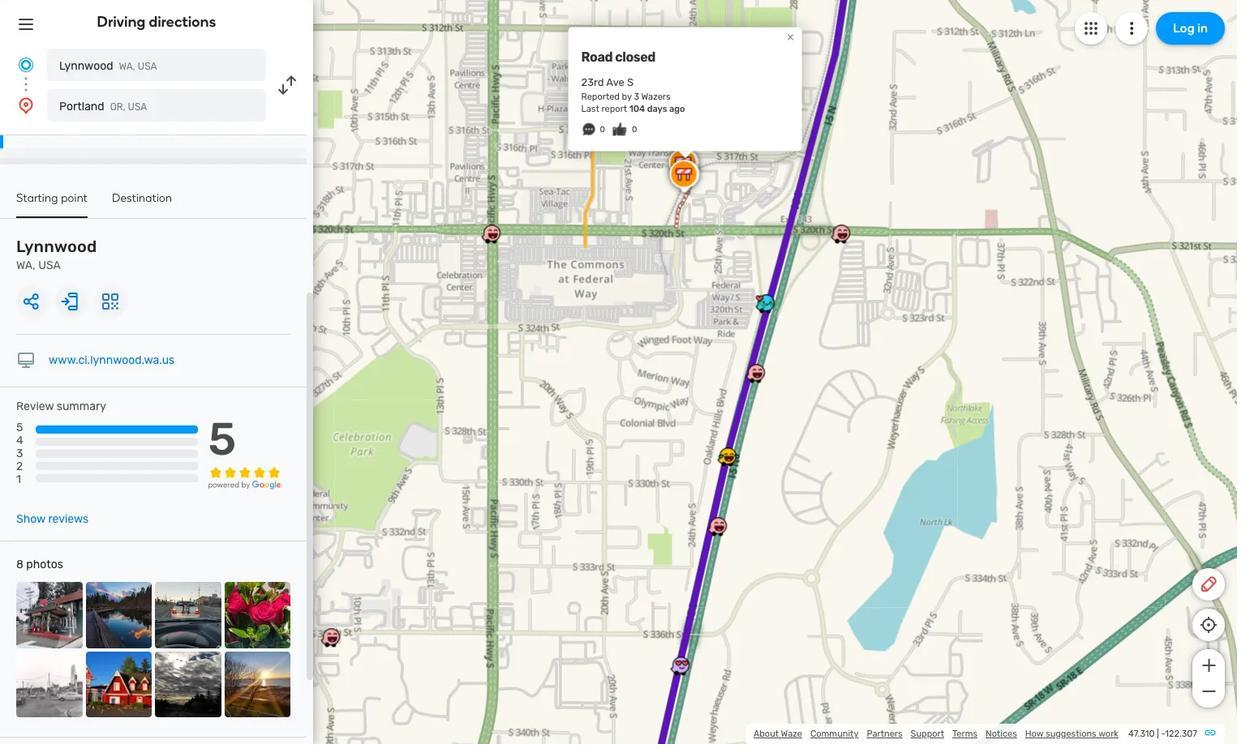 Task type: describe. For each thing, give the bounding box(es) containing it.
driving
[[97, 13, 146, 31]]

reviews
[[48, 513, 89, 527]]

23rd ave s reported by 3 wazers last report 104 days ago
[[581, 76, 685, 115]]

1 0 from the left
[[600, 125, 605, 135]]

47.310 | -122.307
[[1129, 729, 1198, 740]]

partners
[[867, 729, 903, 740]]

starting point button
[[16, 191, 88, 218]]

starting
[[16, 191, 58, 205]]

0 vertical spatial lynnwood wa, usa
[[59, 59, 157, 73]]

show reviews
[[16, 513, 89, 527]]

ago
[[669, 104, 685, 115]]

portland
[[59, 100, 104, 114]]

road
[[581, 50, 613, 65]]

summary
[[57, 400, 106, 414]]

support link
[[911, 729, 944, 740]]

1 × link from the top
[[783, 29, 798, 45]]

location image
[[16, 96, 36, 115]]

image 7 of lynnwood, lynnwood image
[[155, 652, 221, 718]]

about waze link
[[754, 729, 802, 740]]

about waze community partners support terms notices how suggestions work
[[754, 729, 1119, 740]]

5 4 3 2 1
[[16, 421, 23, 487]]

47.310
[[1129, 729, 1155, 740]]

23rd
[[581, 76, 604, 89]]

104
[[629, 104, 645, 115]]

image 2 of lynnwood, lynnwood image
[[86, 583, 152, 649]]

image 4 of lynnwood, lynnwood image
[[224, 583, 290, 649]]

report
[[602, 104, 627, 115]]

destination button
[[112, 191, 172, 217]]

terms
[[953, 729, 978, 740]]

closed
[[615, 50, 656, 65]]

point
[[61, 191, 88, 205]]

2 0 from the left
[[632, 125, 637, 135]]

8
[[16, 558, 23, 572]]

zoom in image
[[1199, 656, 1219, 676]]

by
[[622, 92, 632, 103]]

directions
[[149, 13, 216, 31]]

partners link
[[867, 729, 903, 740]]

days
[[647, 104, 667, 115]]

review
[[16, 400, 54, 414]]

image 1 of lynnwood, lynnwood image
[[16, 583, 82, 649]]

1
[[16, 473, 21, 487]]

image 3 of lynnwood, lynnwood image
[[155, 583, 221, 649]]

1 vertical spatial lynnwood
[[16, 237, 97, 256]]

4
[[16, 434, 23, 448]]

last
[[581, 104, 599, 115]]

starting point
[[16, 191, 88, 205]]

suggestions
[[1046, 729, 1097, 740]]

1 vertical spatial wa,
[[16, 259, 35, 273]]

photos
[[26, 558, 63, 572]]

show
[[16, 513, 45, 527]]

link image
[[1204, 727, 1217, 740]]

work
[[1099, 729, 1119, 740]]

community link
[[811, 729, 859, 740]]

× for second '×' link
[[787, 152, 794, 167]]

www.ci.lynnwood.wa.us link
[[49, 354, 175, 368]]

community
[[811, 729, 859, 740]]

5 for 5
[[208, 413, 236, 467]]



Task type: locate. For each thing, give the bounding box(es) containing it.
wazers
[[641, 92, 671, 103]]

3 inside the 5 4 3 2 1
[[16, 447, 23, 461]]

0 vertical spatial lynnwood
[[59, 59, 113, 73]]

portland or, usa
[[59, 100, 147, 114]]

wa, up or,
[[119, 61, 135, 72]]

1 × from the top
[[787, 29, 794, 45]]

driving directions
[[97, 13, 216, 31]]

190.1 miles
[[45, 123, 102, 135]]

2 × link from the top
[[783, 152, 798, 167]]

zoom out image
[[1199, 682, 1219, 702]]

review summary
[[16, 400, 106, 414]]

notices
[[986, 729, 1017, 740]]

0 vertical spatial 3
[[634, 92, 639, 103]]

about
[[754, 729, 779, 740]]

current location image
[[16, 55, 36, 75]]

how suggestions work link
[[1025, 729, 1119, 740]]

0 horizontal spatial wa,
[[16, 259, 35, 273]]

usa down the starting point button
[[38, 259, 61, 273]]

how
[[1025, 729, 1044, 740]]

terms link
[[953, 729, 978, 740]]

usa inside portland or, usa
[[128, 101, 147, 113]]

0 horizontal spatial 5
[[16, 421, 23, 435]]

122.307
[[1165, 729, 1198, 740]]

lynnwood
[[59, 59, 113, 73], [16, 237, 97, 256]]

1 vertical spatial lynnwood wa, usa
[[16, 237, 97, 273]]

3 right the by
[[634, 92, 639, 103]]

3 up 1
[[16, 447, 23, 461]]

5
[[208, 413, 236, 467], [16, 421, 23, 435]]

1 vertical spatial 3
[[16, 447, 23, 461]]

miles
[[72, 123, 102, 135]]

× for 1st '×' link from the top
[[787, 29, 794, 45]]

1 vertical spatial usa
[[128, 101, 147, 113]]

image 8 of lynnwood, lynnwood image
[[224, 652, 290, 718]]

lynnwood wa, usa
[[59, 59, 157, 73], [16, 237, 97, 273]]

pencil image
[[1199, 575, 1219, 595]]

2
[[16, 460, 23, 474]]

1 horizontal spatial 3
[[634, 92, 639, 103]]

0 vertical spatial ×
[[787, 29, 794, 45]]

190.1
[[45, 123, 69, 135]]

0 vertical spatial wa,
[[119, 61, 135, 72]]

0 down 104 at the top
[[632, 125, 637, 135]]

×
[[787, 29, 794, 45], [787, 152, 794, 167]]

1 horizontal spatial 0
[[632, 125, 637, 135]]

5 for 5 4 3 2 1
[[16, 421, 23, 435]]

support
[[911, 729, 944, 740]]

image 5 of lynnwood, lynnwood image
[[16, 652, 82, 718]]

5 inside the 5 4 3 2 1
[[16, 421, 23, 435]]

1 horizontal spatial 5
[[208, 413, 236, 467]]

reported
[[581, 92, 620, 103]]

-
[[1161, 729, 1165, 740]]

0 horizontal spatial 3
[[16, 447, 23, 461]]

lynnwood up portland at the left top
[[59, 59, 113, 73]]

2 × from the top
[[787, 152, 794, 167]]

usa down driving directions
[[138, 61, 157, 72]]

|
[[1157, 729, 1159, 740]]

8 photos
[[16, 558, 63, 572]]

usa
[[138, 61, 157, 72], [128, 101, 147, 113], [38, 259, 61, 273]]

ave
[[606, 76, 625, 89]]

wa,
[[119, 61, 135, 72], [16, 259, 35, 273]]

0 down report
[[600, 125, 605, 135]]

image 6 of lynnwood, lynnwood image
[[86, 652, 152, 718]]

0
[[600, 125, 605, 135], [632, 125, 637, 135]]

0 vertical spatial × link
[[783, 29, 798, 45]]

3 inside 23rd ave s reported by 3 wazers last report 104 days ago
[[634, 92, 639, 103]]

destination
[[112, 191, 172, 205]]

0 vertical spatial usa
[[138, 61, 157, 72]]

wa, down the starting point button
[[16, 259, 35, 273]]

2 vertical spatial usa
[[38, 259, 61, 273]]

www.ci.lynnwood.wa.us
[[49, 354, 175, 368]]

usa right or,
[[128, 101, 147, 113]]

road closed
[[581, 50, 656, 65]]

lynnwood wa, usa down the starting point button
[[16, 237, 97, 273]]

or,
[[110, 101, 125, 113]]

notices link
[[986, 729, 1017, 740]]

waze
[[781, 729, 802, 740]]

0 horizontal spatial 0
[[600, 125, 605, 135]]

s
[[627, 76, 634, 89]]

1 vertical spatial × link
[[783, 152, 798, 167]]

lynnwood down the starting point button
[[16, 237, 97, 256]]

computer image
[[16, 351, 36, 371]]

1 vertical spatial ×
[[787, 152, 794, 167]]

× link
[[783, 29, 798, 45], [783, 152, 798, 167]]

lynnwood wa, usa up portland or, usa
[[59, 59, 157, 73]]

3
[[634, 92, 639, 103], [16, 447, 23, 461]]

1 horizontal spatial wa,
[[119, 61, 135, 72]]



Task type: vqa. For each thing, say whether or not it's contained in the screenshot.
the Arrive at
no



